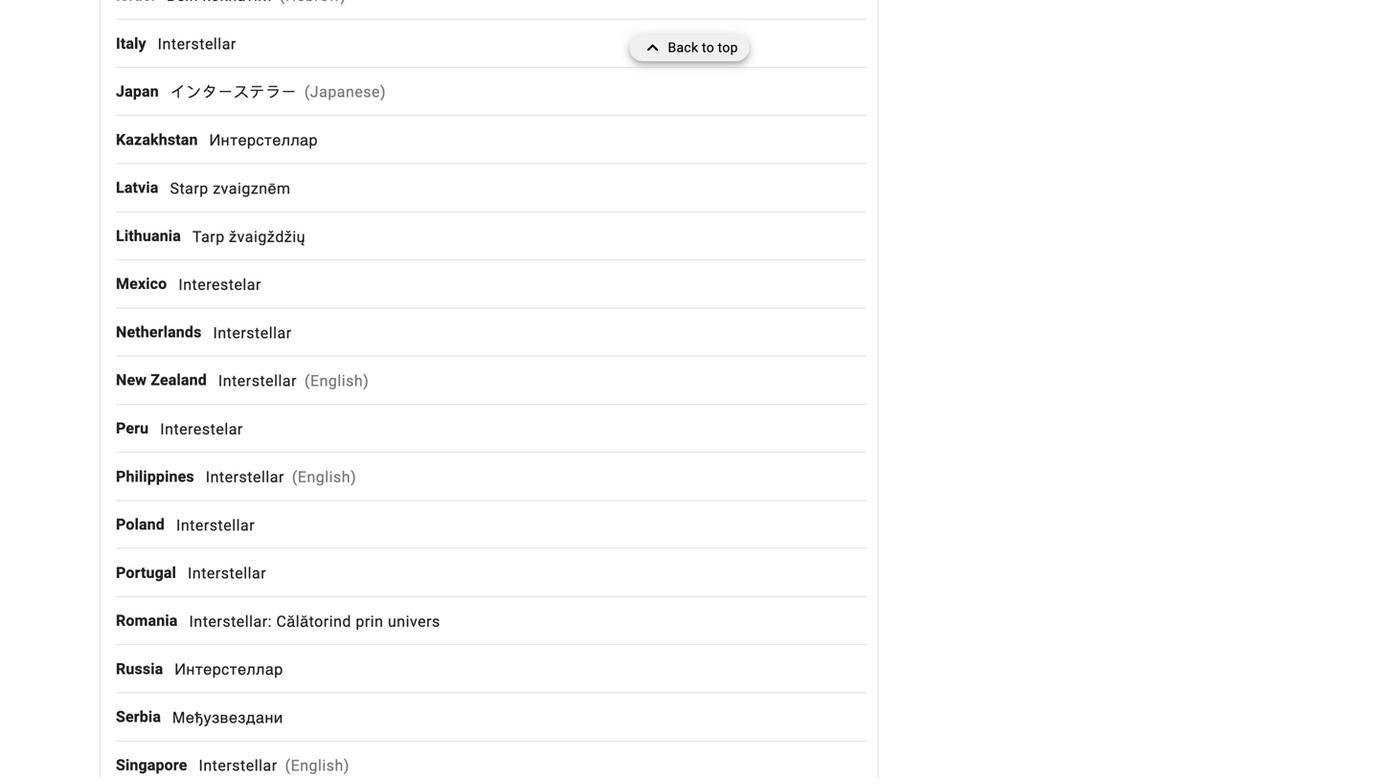 Task type: vqa. For each thing, say whether or not it's contained in the screenshot.
インターステラー
yes



Task type: locate. For each thing, give the bounding box(es) containing it.
romania
[[116, 612, 178, 630]]

călătorind
[[276, 613, 352, 631]]

interstellar
[[158, 35, 236, 53], [213, 324, 292, 342], [218, 372, 297, 390], [206, 468, 284, 487], [176, 517, 255, 535], [188, 565, 266, 583], [199, 757, 277, 776]]

0 vertical spatial interstellar (english)
[[218, 372, 369, 390]]

2 vertical spatial (english)
[[285, 757, 350, 776]]

interstellar down међузвездани
[[199, 757, 277, 776]]

interstellar (english)
[[218, 372, 369, 390], [206, 468, 357, 487], [199, 757, 350, 776]]

interstellar (english) for singapore
[[199, 757, 350, 776]]

interestelar down the tarp at the top left of page
[[179, 276, 261, 294]]

mexico
[[116, 275, 167, 293]]

интерстеллар
[[209, 131, 318, 149], [175, 661, 283, 679]]

0 vertical spatial interestelar
[[179, 276, 261, 294]]

interestelar down zealand
[[160, 420, 243, 438]]

интерстеллар for russia
[[175, 661, 283, 679]]

back to top
[[668, 40, 738, 56]]

интерстеллар up zvaigznēm
[[209, 131, 318, 149]]

interstellar right philippines
[[206, 468, 284, 487]]

interstellar right netherlands
[[213, 324, 292, 342]]

interstellar right zealand
[[218, 372, 297, 390]]

1 vertical spatial interestelar
[[160, 420, 243, 438]]

starp zvaigznēm
[[170, 179, 291, 198]]

interstellar right poland
[[176, 517, 255, 535]]

1 vertical spatial (english)
[[292, 468, 357, 487]]

интерстеллар up међузвездани
[[175, 661, 283, 679]]

interstellar (english) for philippines
[[206, 468, 357, 487]]

tarp
[[193, 228, 225, 246]]

russia
[[116, 660, 163, 679]]

peru
[[116, 420, 149, 438]]

kazakhstan
[[116, 131, 198, 149]]

starp
[[170, 179, 209, 198]]

2 vertical spatial interstellar (english)
[[199, 757, 350, 776]]

1 vertical spatial interstellar (english)
[[206, 468, 357, 487]]

interestelar
[[179, 276, 261, 294], [160, 420, 243, 438]]

prin
[[356, 613, 384, 631]]

interstellar up インターステラー
[[158, 35, 236, 53]]

1 vertical spatial интерстеллар
[[175, 661, 283, 679]]

portugal
[[116, 564, 176, 582]]

lithuania
[[116, 227, 181, 245]]

(japanese)
[[304, 83, 386, 101]]

interestelar for mexico
[[179, 276, 261, 294]]

インターステラー
[[170, 83, 297, 101]]

back
[[668, 40, 699, 56]]

top
[[718, 40, 738, 56]]

(english) for new zealand
[[305, 372, 369, 390]]

japan
[[116, 82, 159, 101]]

0 vertical spatial интерстеллар
[[209, 131, 318, 149]]

0 vertical spatial (english)
[[305, 372, 369, 390]]

(english)
[[305, 372, 369, 390], [292, 468, 357, 487], [285, 757, 350, 776]]

new zealand
[[116, 371, 207, 390]]



Task type: describe. For each thing, give the bounding box(es) containing it.
(english) for philippines
[[292, 468, 357, 487]]

univers
[[388, 613, 440, 631]]

italy
[[116, 34, 146, 52]]

interstellar:
[[189, 613, 272, 631]]

philippines
[[116, 468, 194, 486]]

poland
[[116, 516, 165, 534]]

back to top button
[[630, 34, 750, 61]]

expand less image
[[641, 34, 668, 61]]

singapore
[[116, 757, 187, 775]]

interestelar for peru
[[160, 420, 243, 438]]

zvaigznēm
[[213, 179, 291, 198]]

interstellar (english) for new zealand
[[218, 372, 369, 390]]

new
[[116, 371, 147, 390]]

netherlands
[[116, 323, 202, 341]]

interstellar: călătorind prin univers
[[189, 613, 440, 631]]

међузвездани
[[173, 709, 283, 727]]

žvaigždžių
[[229, 228, 306, 246]]

интерстеллар for kazakhstan
[[209, 131, 318, 149]]

(english) for singapore
[[285, 757, 350, 776]]

インターステラー (japanese)
[[170, 83, 386, 101]]

serbia
[[116, 709, 161, 727]]

zealand
[[151, 371, 207, 390]]

interstellar up interstellar:
[[188, 565, 266, 583]]

tarp žvaigždžių
[[193, 228, 306, 246]]

to
[[702, 40, 715, 56]]

latvia
[[116, 179, 159, 197]]



